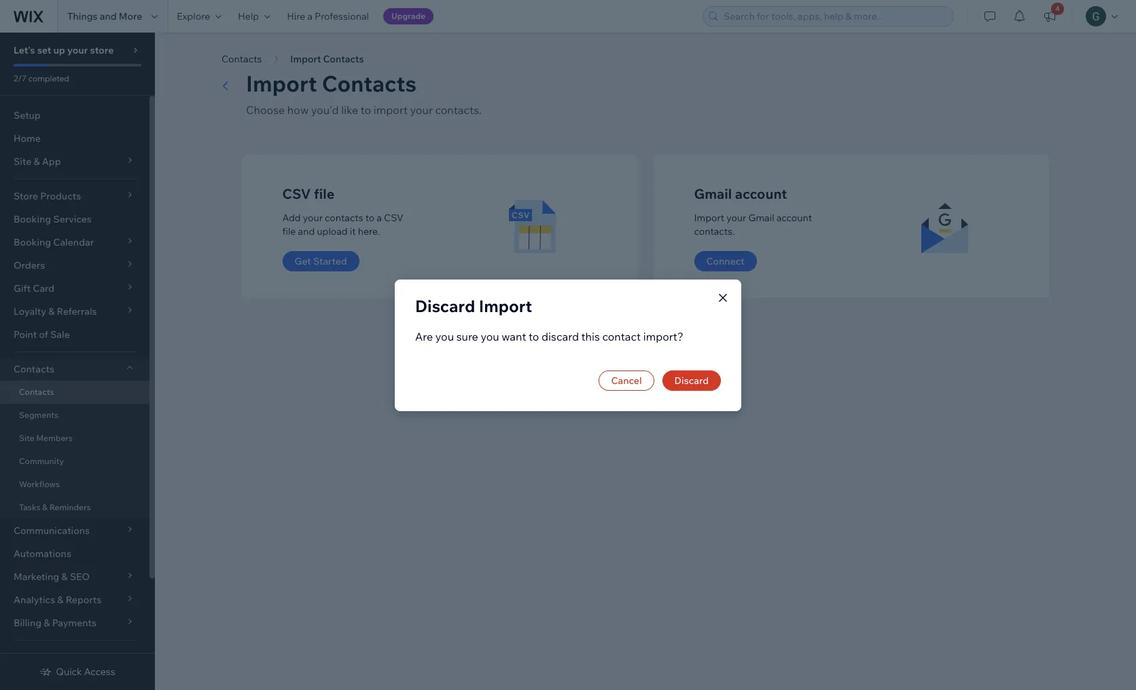 Task type: describe. For each thing, give the bounding box(es) containing it.
4
[[1055, 4, 1060, 13]]

things and more
[[67, 10, 142, 22]]

set
[[37, 44, 51, 56]]

contacts for contacts popup button
[[14, 363, 54, 376]]

things
[[67, 10, 98, 22]]

your inside add your contacts to a csv file and upload it here.
[[303, 212, 323, 224]]

file inside add your contacts to a csv file and upload it here.
[[282, 226, 296, 238]]

site
[[19, 433, 34, 444]]

point
[[14, 329, 37, 341]]

your inside the import contacts choose how you'd like to import your contacts.
[[410, 103, 433, 117]]

contacts for contacts button
[[221, 53, 262, 65]]

gmail account
[[694, 185, 787, 202]]

get started button
[[282, 251, 359, 272]]

contacts button
[[215, 49, 269, 69]]

community link
[[0, 450, 149, 474]]

cancel button
[[599, 371, 654, 391]]

setup
[[14, 109, 41, 122]]

a inside hire a professional link
[[307, 10, 313, 22]]

your inside sidebar element
[[67, 44, 88, 56]]

started
[[313, 255, 347, 268]]

upload
[[317, 226, 348, 238]]

sale
[[50, 329, 70, 341]]

get
[[295, 255, 311, 268]]

csv file
[[282, 185, 335, 202]]

like
[[341, 103, 358, 117]]

contacts. inside the import contacts choose how you'd like to import your contacts.
[[435, 103, 482, 117]]

workflows link
[[0, 474, 149, 497]]

professional
[[315, 10, 369, 22]]

tasks & reminders
[[19, 503, 91, 513]]

booking
[[14, 213, 51, 226]]

cancel
[[611, 375, 642, 387]]

access
[[84, 667, 115, 679]]

help button
[[230, 0, 279, 33]]

add your contacts to a csv file and upload it here.
[[282, 212, 403, 238]]

discard
[[542, 330, 579, 343]]

contacts
[[325, 212, 363, 224]]

point of sale
[[14, 329, 70, 341]]

up
[[53, 44, 65, 56]]

tasks
[[19, 503, 40, 513]]

contacts link
[[0, 381, 149, 404]]

import for import contacts
[[290, 53, 321, 65]]

booking services
[[14, 213, 92, 226]]

hire a professional link
[[279, 0, 377, 33]]

connect button
[[694, 251, 757, 272]]

sure
[[456, 330, 478, 343]]

upgrade
[[391, 11, 425, 21]]

quick
[[56, 667, 82, 679]]

discard button
[[662, 371, 721, 391]]

Search for tools, apps, help & more... field
[[720, 7, 949, 26]]

contacts for contacts link on the bottom left of page
[[19, 387, 54, 397]]

automations
[[14, 548, 71, 561]]

0 vertical spatial csv
[[282, 185, 311, 202]]

contacts inside button
[[323, 53, 364, 65]]

to inside add your contacts to a csv file and upload it here.
[[365, 212, 374, 224]]

account inside the "import your gmail account contacts."
[[776, 212, 812, 224]]

import contacts choose how you'd like to import your contacts.
[[246, 70, 482, 117]]

home link
[[0, 127, 149, 150]]

quick access button
[[40, 667, 115, 679]]

segments
[[19, 410, 58, 421]]

workflows
[[19, 480, 60, 490]]

contacts. inside the "import your gmail account contacts."
[[694, 226, 735, 238]]

1 you from the left
[[435, 330, 454, 343]]

setup link
[[0, 104, 149, 127]]

2 vertical spatial to
[[529, 330, 539, 343]]

you'd
[[311, 103, 339, 117]]

csv inside add your contacts to a csv file and upload it here.
[[384, 212, 403, 224]]



Task type: locate. For each thing, give the bounding box(es) containing it.
2/7 completed
[[14, 73, 69, 84]]

1 horizontal spatial contacts.
[[694, 226, 735, 238]]

are
[[415, 330, 433, 343]]

0 vertical spatial and
[[100, 10, 117, 22]]

1 horizontal spatial and
[[298, 226, 315, 238]]

contacts up like
[[322, 70, 416, 97]]

add
[[282, 212, 301, 224]]

import up 'want'
[[479, 296, 532, 316]]

import for import your gmail account contacts.
[[694, 212, 724, 224]]

import inside import contacts button
[[290, 53, 321, 65]]

import contacts button
[[284, 49, 371, 69]]

0 horizontal spatial a
[[307, 10, 313, 22]]

to right 'want'
[[529, 330, 539, 343]]

how
[[287, 103, 309, 117]]

you right are
[[435, 330, 454, 343]]

1 horizontal spatial discard
[[674, 375, 709, 387]]

import inside the import contacts choose how you'd like to import your contacts.
[[246, 70, 317, 97]]

to right like
[[361, 103, 371, 117]]

home
[[14, 132, 41, 145]]

contacts. right import on the left top
[[435, 103, 482, 117]]

gmail down gmail account
[[748, 212, 774, 224]]

import your gmail account contacts.
[[694, 212, 812, 238]]

file up "contacts"
[[314, 185, 335, 202]]

let's
[[14, 44, 35, 56]]

let's set up your store
[[14, 44, 114, 56]]

site members
[[19, 433, 73, 444]]

0 vertical spatial a
[[307, 10, 313, 22]]

account
[[735, 185, 787, 202], [776, 212, 812, 224]]

0 horizontal spatial contacts.
[[435, 103, 482, 117]]

1 horizontal spatial file
[[314, 185, 335, 202]]

import?
[[643, 330, 684, 343]]

discard up are
[[415, 296, 475, 316]]

file
[[314, 185, 335, 202], [282, 226, 296, 238]]

csv right "contacts"
[[384, 212, 403, 224]]

import down gmail account
[[694, 212, 724, 224]]

you
[[435, 330, 454, 343], [481, 330, 499, 343]]

point of sale link
[[0, 323, 149, 347]]

import
[[374, 103, 408, 117]]

1 vertical spatial account
[[776, 212, 812, 224]]

and left more
[[100, 10, 117, 22]]

reminders
[[49, 503, 91, 513]]

your right import on the left top
[[410, 103, 433, 117]]

1 horizontal spatial you
[[481, 330, 499, 343]]

import down hire
[[290, 53, 321, 65]]

help
[[238, 10, 259, 22]]

booking services link
[[0, 208, 149, 231]]

1 horizontal spatial csv
[[384, 212, 403, 224]]

file down add
[[282, 226, 296, 238]]

automations link
[[0, 543, 149, 566]]

2/7
[[14, 73, 27, 84]]

0 horizontal spatial gmail
[[694, 185, 732, 202]]

choose
[[246, 103, 285, 117]]

you right sure
[[481, 330, 499, 343]]

discard inside button
[[674, 375, 709, 387]]

discard for discard import
[[415, 296, 475, 316]]

contacts inside button
[[221, 53, 262, 65]]

to
[[361, 103, 371, 117], [365, 212, 374, 224], [529, 330, 539, 343]]

gmail
[[694, 185, 732, 202], [748, 212, 774, 224]]

here.
[[358, 226, 380, 238]]

hire a professional
[[287, 10, 369, 22]]

0 vertical spatial discard
[[415, 296, 475, 316]]

import inside the "import your gmail account contacts."
[[694, 212, 724, 224]]

import up choose
[[246, 70, 317, 97]]

contacts inside the import contacts choose how you'd like to import your contacts.
[[322, 70, 416, 97]]

are you sure you want to discard this contact import?
[[415, 330, 684, 343]]

gmail up the "import your gmail account contacts."
[[694, 185, 732, 202]]

completed
[[28, 73, 69, 84]]

it
[[350, 226, 356, 238]]

connect
[[706, 255, 745, 268]]

0 horizontal spatial and
[[100, 10, 117, 22]]

get started
[[295, 255, 347, 268]]

contacts. up connect
[[694, 226, 735, 238]]

and down add
[[298, 226, 315, 238]]

0 vertical spatial file
[[314, 185, 335, 202]]

segments link
[[0, 404, 149, 427]]

and inside add your contacts to a csv file and upload it here.
[[298, 226, 315, 238]]

4 button
[[1035, 0, 1065, 33]]

your down gmail account
[[726, 212, 746, 224]]

discard
[[415, 296, 475, 316], [674, 375, 709, 387]]

contacts down help
[[221, 53, 262, 65]]

your right add
[[303, 212, 323, 224]]

1 vertical spatial contacts.
[[694, 226, 735, 238]]

gmail inside the "import your gmail account contacts."
[[748, 212, 774, 224]]

want
[[502, 330, 526, 343]]

import contacts
[[290, 53, 364, 65]]

contacts inside popup button
[[14, 363, 54, 376]]

2 you from the left
[[481, 330, 499, 343]]

0 vertical spatial contacts.
[[435, 103, 482, 117]]

0 horizontal spatial discard
[[415, 296, 475, 316]]

explore
[[177, 10, 210, 22]]

members
[[36, 433, 73, 444]]

to up the here.
[[365, 212, 374, 224]]

&
[[42, 503, 48, 513]]

discard down import?
[[674, 375, 709, 387]]

a right hire
[[307, 10, 313, 22]]

your right up at the left of the page
[[67, 44, 88, 56]]

your inside the "import your gmail account contacts."
[[726, 212, 746, 224]]

csv up add
[[282, 185, 311, 202]]

contact
[[602, 330, 641, 343]]

account up the "import your gmail account contacts."
[[735, 185, 787, 202]]

contacts
[[221, 53, 262, 65], [323, 53, 364, 65], [322, 70, 416, 97], [14, 363, 54, 376], [19, 387, 54, 397]]

1 vertical spatial csv
[[384, 212, 403, 224]]

discard import
[[415, 296, 532, 316]]

0 horizontal spatial file
[[282, 226, 296, 238]]

this
[[581, 330, 600, 343]]

import for import contacts choose how you'd like to import your contacts.
[[246, 70, 317, 97]]

account down gmail account
[[776, 212, 812, 224]]

1 vertical spatial to
[[365, 212, 374, 224]]

a
[[307, 10, 313, 22], [377, 212, 382, 224]]

import
[[290, 53, 321, 65], [246, 70, 317, 97], [694, 212, 724, 224], [479, 296, 532, 316]]

services
[[53, 213, 92, 226]]

1 vertical spatial a
[[377, 212, 382, 224]]

and
[[100, 10, 117, 22], [298, 226, 315, 238]]

1 horizontal spatial gmail
[[748, 212, 774, 224]]

community
[[19, 457, 64, 467]]

1 vertical spatial gmail
[[748, 212, 774, 224]]

contacts.
[[435, 103, 482, 117], [694, 226, 735, 238]]

a inside add your contacts to a csv file and upload it here.
[[377, 212, 382, 224]]

hire
[[287, 10, 305, 22]]

contacts up segments
[[19, 387, 54, 397]]

store
[[90, 44, 114, 56]]

0 horizontal spatial you
[[435, 330, 454, 343]]

site members link
[[0, 427, 149, 450]]

contacts button
[[0, 358, 149, 381]]

quick access
[[56, 667, 115, 679]]

0 horizontal spatial csv
[[282, 185, 311, 202]]

of
[[39, 329, 48, 341]]

0 vertical spatial gmail
[[694, 185, 732, 202]]

1 vertical spatial file
[[282, 226, 296, 238]]

contacts down 'point of sale'
[[14, 363, 54, 376]]

more
[[119, 10, 142, 22]]

a up the here.
[[377, 212, 382, 224]]

csv
[[282, 185, 311, 202], [384, 212, 403, 224]]

1 vertical spatial and
[[298, 226, 315, 238]]

sidebar element
[[0, 33, 155, 691]]

upgrade button
[[383, 8, 434, 24]]

to inside the import contacts choose how you'd like to import your contacts.
[[361, 103, 371, 117]]

0 vertical spatial to
[[361, 103, 371, 117]]

your
[[67, 44, 88, 56], [410, 103, 433, 117], [303, 212, 323, 224], [726, 212, 746, 224]]

tasks & reminders link
[[0, 497, 149, 520]]

1 horizontal spatial a
[[377, 212, 382, 224]]

1 vertical spatial discard
[[674, 375, 709, 387]]

discard for discard
[[674, 375, 709, 387]]

0 vertical spatial account
[[735, 185, 787, 202]]

contacts up the import contacts choose how you'd like to import your contacts.
[[323, 53, 364, 65]]



